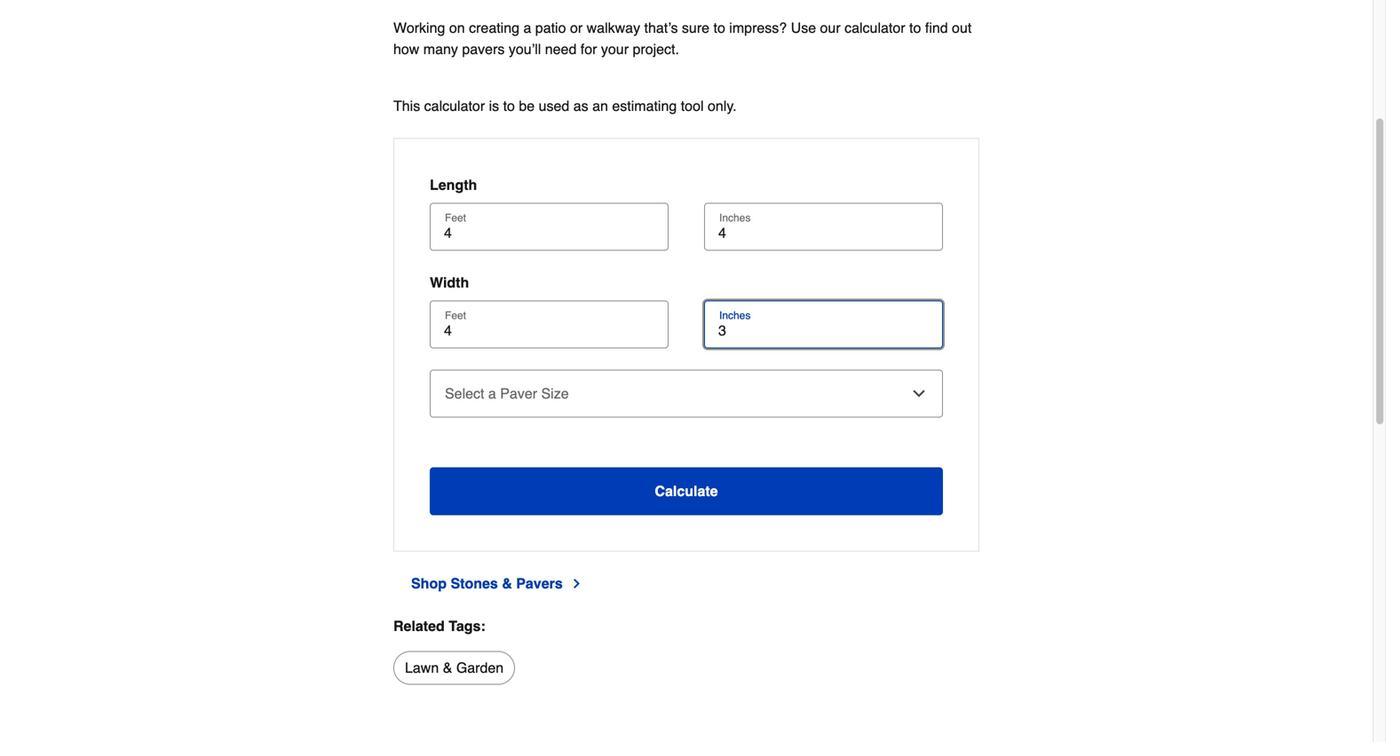 Task type: vqa. For each thing, say whether or not it's contained in the screenshot.
makes associated with cleaning
no



Task type: locate. For each thing, give the bounding box(es) containing it.
0 vertical spatial &
[[502, 576, 512, 592]]

0 horizontal spatial to
[[503, 98, 515, 114]]

1 horizontal spatial calculator
[[845, 20, 906, 36]]

used
[[539, 98, 570, 114]]

width feet text field
[[437, 322, 662, 340]]

is
[[489, 98, 499, 114]]

project.
[[633, 41, 679, 57]]

& left pavers
[[502, 576, 512, 592]]

to right is
[[503, 98, 515, 114]]

as
[[574, 98, 589, 114]]

tags:
[[449, 618, 486, 635]]

&
[[502, 576, 512, 592], [443, 660, 452, 676]]

pavers
[[516, 576, 563, 592]]

chevron right image
[[570, 577, 584, 591]]

shop stones & pavers link
[[411, 573, 584, 595]]

& right lawn
[[443, 660, 452, 676]]

length feet text field
[[437, 224, 662, 242]]

0 vertical spatial calculator
[[845, 20, 906, 36]]

lawn & garden link
[[393, 651, 515, 685]]

width inches text field
[[711, 322, 936, 340]]

tool
[[681, 98, 704, 114]]

1 horizontal spatial &
[[502, 576, 512, 592]]

for
[[581, 41, 597, 57]]

creating
[[469, 20, 520, 36]]

to
[[714, 20, 725, 36], [909, 20, 921, 36], [503, 98, 515, 114]]

lawn
[[405, 660, 439, 676]]

calculate button
[[430, 468, 943, 516]]

0 horizontal spatial &
[[443, 660, 452, 676]]

to left find
[[909, 20, 921, 36]]

0 horizontal spatial calculator
[[424, 98, 485, 114]]

many
[[423, 41, 458, 57]]

1 horizontal spatial to
[[714, 20, 725, 36]]

calculator
[[845, 20, 906, 36], [424, 98, 485, 114]]

garden
[[456, 660, 504, 676]]

only.
[[708, 98, 737, 114]]

patio
[[535, 20, 566, 36]]

how
[[393, 41, 420, 57]]

calculator right our
[[845, 20, 906, 36]]

to right sure
[[714, 20, 725, 36]]

this
[[393, 98, 420, 114]]

that's
[[644, 20, 678, 36]]

calculator left is
[[424, 98, 485, 114]]

an
[[592, 98, 608, 114]]

lawn & garden
[[405, 660, 504, 676]]

your
[[601, 41, 629, 57]]

working on creating a patio or walkway that's sure to impress? use our calculator to find out how many pavers you'll need for your project.
[[393, 20, 976, 57]]



Task type: describe. For each thing, give the bounding box(es) containing it.
related
[[393, 618, 445, 635]]

out
[[952, 20, 972, 36]]

1 vertical spatial &
[[443, 660, 452, 676]]

use
[[791, 20, 816, 36]]

on
[[449, 20, 465, 36]]

stones
[[451, 576, 498, 592]]

length
[[430, 177, 477, 193]]

shop stones & pavers
[[411, 576, 563, 592]]

you'll
[[509, 41, 541, 57]]

calculator inside working on creating a patio or walkway that's sure to impress? use our calculator to find out how many pavers you'll need for your project.
[[845, 20, 906, 36]]

2 horizontal spatial to
[[909, 20, 921, 36]]

estimating
[[612, 98, 677, 114]]

shop
[[411, 576, 447, 592]]

be
[[519, 98, 535, 114]]

need
[[545, 41, 577, 57]]

our
[[820, 20, 841, 36]]

sure
[[682, 20, 710, 36]]

or
[[570, 20, 583, 36]]

calculate
[[655, 483, 718, 500]]

find
[[925, 20, 948, 36]]

length inches text field
[[711, 224, 936, 242]]

working
[[393, 20, 445, 36]]

related tags:
[[393, 618, 486, 635]]

a
[[524, 20, 531, 36]]

walkway
[[587, 20, 640, 36]]

width
[[430, 274, 469, 291]]

impress?
[[729, 20, 787, 36]]

this calculator is to be used as an estimating tool only.
[[393, 98, 737, 114]]

1 vertical spatial calculator
[[424, 98, 485, 114]]

pavers
[[462, 41, 505, 57]]



